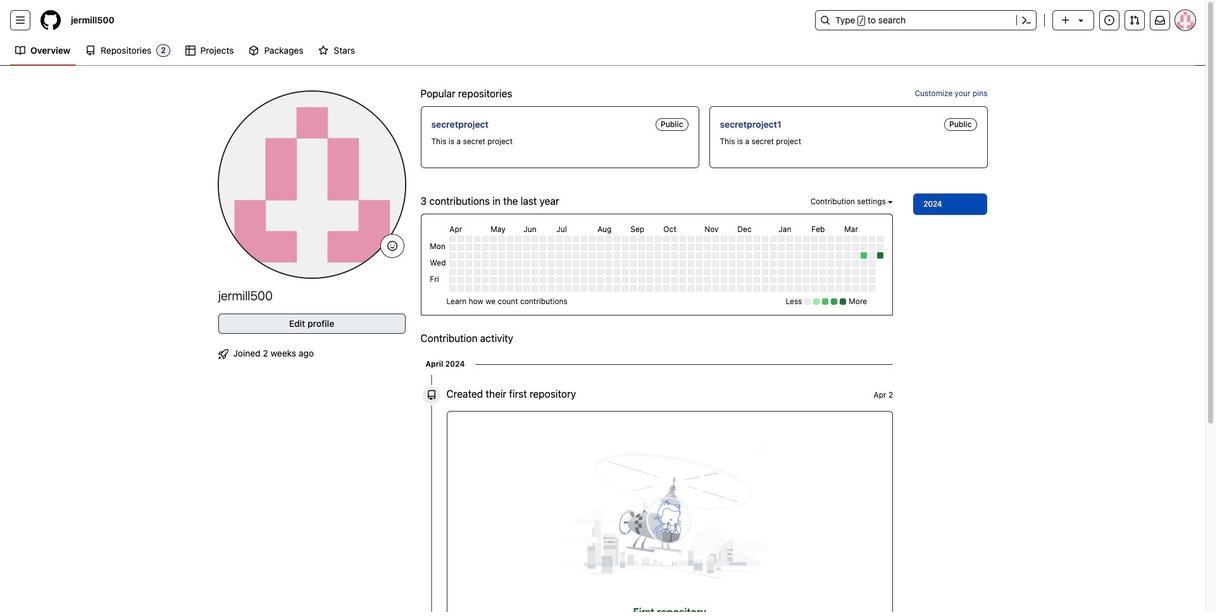 Task type: locate. For each thing, give the bounding box(es) containing it.
0 horizontal spatial repo image
[[86, 46, 96, 56]]

rocket image
[[218, 349, 228, 360]]

plus image
[[1061, 15, 1071, 25]]

1 vertical spatial repo image
[[426, 391, 436, 401]]

git pull request image
[[1130, 15, 1140, 25]]

congratulations on your first repository! image
[[512, 422, 828, 612]]

homepage image
[[41, 10, 61, 30]]

cell
[[450, 236, 456, 243], [458, 236, 464, 243], [466, 236, 472, 243], [474, 236, 481, 243], [483, 236, 489, 243], [491, 236, 497, 243], [499, 236, 505, 243], [507, 236, 514, 243], [515, 236, 522, 243], [524, 236, 530, 243], [532, 236, 538, 243], [540, 236, 546, 243], [548, 236, 555, 243], [557, 236, 563, 243], [565, 236, 571, 243], [573, 236, 579, 243], [581, 236, 588, 243], [590, 236, 596, 243], [598, 236, 604, 243], [606, 236, 612, 243], [614, 236, 621, 243], [622, 236, 629, 243], [631, 236, 637, 243], [639, 236, 645, 243], [647, 236, 653, 243], [655, 236, 662, 243], [664, 236, 670, 243], [672, 236, 678, 243], [680, 236, 686, 243], [688, 236, 695, 243], [696, 236, 703, 243], [705, 236, 711, 243], [713, 236, 719, 243], [721, 236, 727, 243], [729, 236, 736, 243], [738, 236, 744, 243], [746, 236, 752, 243], [754, 236, 760, 243], [762, 236, 769, 243], [771, 236, 777, 243], [779, 236, 785, 243], [787, 236, 793, 243], [795, 236, 802, 243], [803, 236, 810, 243], [812, 236, 818, 243], [820, 236, 826, 243], [828, 236, 834, 243], [836, 236, 843, 243], [845, 236, 851, 243], [853, 236, 859, 243], [861, 236, 867, 243], [869, 236, 876, 243], [878, 236, 884, 243], [450, 245, 456, 251], [458, 245, 464, 251], [466, 245, 472, 251], [474, 245, 481, 251], [483, 245, 489, 251], [491, 245, 497, 251], [499, 245, 505, 251], [507, 245, 514, 251], [515, 245, 522, 251], [524, 245, 530, 251], [532, 245, 538, 251], [540, 245, 546, 251], [548, 245, 555, 251], [557, 245, 563, 251], [565, 245, 571, 251], [573, 245, 579, 251], [581, 245, 588, 251], [590, 245, 596, 251], [598, 245, 604, 251], [606, 245, 612, 251], [614, 245, 621, 251], [622, 245, 629, 251], [631, 245, 637, 251], [639, 245, 645, 251], [647, 245, 653, 251], [655, 245, 662, 251], [664, 245, 670, 251], [672, 245, 678, 251], [680, 245, 686, 251], [688, 245, 695, 251], [696, 245, 703, 251], [705, 245, 711, 251], [713, 245, 719, 251], [721, 245, 727, 251], [729, 245, 736, 251], [738, 245, 744, 251], [746, 245, 752, 251], [754, 245, 760, 251], [762, 245, 769, 251], [771, 245, 777, 251], [779, 245, 785, 251], [787, 245, 793, 251], [795, 245, 802, 251], [803, 245, 810, 251], [812, 245, 818, 251], [820, 245, 826, 251], [828, 245, 834, 251], [836, 245, 843, 251], [845, 245, 851, 251], [853, 245, 859, 251], [861, 245, 867, 251], [869, 245, 876, 251], [878, 245, 884, 251], [450, 253, 456, 259], [458, 253, 464, 259], [466, 253, 472, 259], [474, 253, 481, 259], [483, 253, 489, 259], [491, 253, 497, 259], [499, 253, 505, 259], [507, 253, 514, 259], [515, 253, 522, 259], [524, 253, 530, 259], [532, 253, 538, 259], [540, 253, 546, 259], [548, 253, 555, 259], [557, 253, 563, 259], [565, 253, 571, 259], [573, 253, 579, 259], [581, 253, 588, 259], [590, 253, 596, 259], [598, 253, 604, 259], [606, 253, 612, 259], [614, 253, 621, 259], [622, 253, 629, 259], [631, 253, 637, 259], [639, 253, 645, 259], [647, 253, 653, 259], [655, 253, 662, 259], [664, 253, 670, 259], [672, 253, 678, 259], [680, 253, 686, 259], [688, 253, 695, 259], [696, 253, 703, 259], [705, 253, 711, 259], [713, 253, 719, 259], [721, 253, 727, 259], [729, 253, 736, 259], [738, 253, 744, 259], [746, 253, 752, 259], [754, 253, 760, 259], [762, 253, 769, 259], [771, 253, 777, 259], [779, 253, 785, 259], [787, 253, 793, 259], [795, 253, 802, 259], [803, 253, 810, 259], [812, 253, 818, 259], [820, 253, 826, 259], [828, 253, 834, 259], [836, 253, 843, 259], [845, 253, 851, 259], [853, 253, 859, 259], [861, 253, 867, 259], [869, 253, 876, 259], [878, 253, 884, 259], [450, 261, 456, 267], [458, 261, 464, 267], [466, 261, 472, 267], [474, 261, 481, 267], [483, 261, 489, 267], [491, 261, 497, 267], [499, 261, 505, 267], [507, 261, 514, 267], [515, 261, 522, 267], [524, 261, 530, 267], [532, 261, 538, 267], [540, 261, 546, 267], [548, 261, 555, 267], [557, 261, 563, 267], [565, 261, 571, 267], [573, 261, 579, 267], [581, 261, 588, 267], [590, 261, 596, 267], [598, 261, 604, 267], [606, 261, 612, 267], [614, 261, 621, 267], [622, 261, 629, 267], [631, 261, 637, 267], [639, 261, 645, 267], [647, 261, 653, 267], [655, 261, 662, 267], [664, 261, 670, 267], [672, 261, 678, 267], [680, 261, 686, 267], [688, 261, 695, 267], [696, 261, 703, 267], [705, 261, 711, 267], [713, 261, 719, 267], [721, 261, 727, 267], [729, 261, 736, 267], [738, 261, 744, 267], [746, 261, 752, 267], [754, 261, 760, 267], [762, 261, 769, 267], [771, 261, 777, 267], [779, 261, 785, 267], [787, 261, 793, 267], [795, 261, 802, 267], [803, 261, 810, 267], [812, 261, 818, 267], [820, 261, 826, 267], [828, 261, 834, 267], [836, 261, 843, 267], [845, 261, 851, 267], [853, 261, 859, 267], [861, 261, 867, 267], [869, 261, 876, 267], [450, 269, 456, 276], [458, 269, 464, 276], [466, 269, 472, 276], [474, 269, 481, 276], [483, 269, 489, 276], [491, 269, 497, 276], [499, 269, 505, 276], [507, 269, 514, 276], [515, 269, 522, 276], [524, 269, 530, 276], [532, 269, 538, 276], [540, 269, 546, 276], [548, 269, 555, 276], [557, 269, 563, 276], [565, 269, 571, 276], [573, 269, 579, 276], [581, 269, 588, 276], [590, 269, 596, 276], [598, 269, 604, 276], [606, 269, 612, 276], [614, 269, 621, 276], [622, 269, 629, 276], [631, 269, 637, 276], [639, 269, 645, 276], [647, 269, 653, 276], [655, 269, 662, 276], [664, 269, 670, 276], [672, 269, 678, 276], [680, 269, 686, 276], [688, 269, 695, 276], [696, 269, 703, 276], [705, 269, 711, 276], [713, 269, 719, 276], [721, 269, 727, 276], [729, 269, 736, 276], [738, 269, 744, 276], [746, 269, 752, 276], [754, 269, 760, 276], [762, 269, 769, 276], [771, 269, 777, 276], [779, 269, 785, 276], [787, 269, 793, 276], [795, 269, 802, 276], [803, 269, 810, 276], [812, 269, 818, 276], [820, 269, 826, 276], [828, 269, 834, 276], [836, 269, 843, 276], [845, 269, 851, 276], [853, 269, 859, 276], [861, 269, 867, 276], [869, 269, 876, 276], [450, 277, 456, 284], [458, 277, 464, 284], [466, 277, 472, 284], [474, 277, 481, 284], [483, 277, 489, 284], [491, 277, 497, 284], [499, 277, 505, 284], [507, 277, 514, 284], [515, 277, 522, 284], [524, 277, 530, 284], [532, 277, 538, 284], [540, 277, 546, 284], [548, 277, 555, 284], [557, 277, 563, 284], [565, 277, 571, 284], [573, 277, 579, 284], [581, 277, 588, 284], [590, 277, 596, 284], [598, 277, 604, 284], [606, 277, 612, 284], [614, 277, 621, 284], [622, 277, 629, 284], [631, 277, 637, 284], [639, 277, 645, 284], [647, 277, 653, 284], [655, 277, 662, 284], [664, 277, 670, 284], [672, 277, 678, 284], [680, 277, 686, 284], [688, 277, 695, 284], [696, 277, 703, 284], [705, 277, 711, 284], [713, 277, 719, 284], [721, 277, 727, 284], [729, 277, 736, 284], [738, 277, 744, 284], [746, 277, 752, 284], [754, 277, 760, 284], [762, 277, 769, 284], [771, 277, 777, 284], [779, 277, 785, 284], [787, 277, 793, 284], [795, 277, 802, 284], [803, 277, 810, 284], [812, 277, 818, 284], [820, 277, 826, 284], [828, 277, 834, 284], [836, 277, 843, 284], [845, 277, 851, 284], [853, 277, 859, 284], [861, 277, 867, 284], [869, 277, 876, 284], [450, 286, 456, 292], [458, 286, 464, 292], [466, 286, 472, 292], [474, 286, 481, 292], [483, 286, 489, 292], [491, 286, 497, 292], [499, 286, 505, 292], [507, 286, 514, 292], [515, 286, 522, 292], [524, 286, 530, 292], [532, 286, 538, 292], [540, 286, 546, 292], [548, 286, 555, 292], [557, 286, 563, 292], [565, 286, 571, 292], [573, 286, 579, 292], [581, 286, 588, 292], [590, 286, 596, 292], [598, 286, 604, 292], [606, 286, 612, 292], [614, 286, 621, 292], [622, 286, 629, 292], [631, 286, 637, 292], [639, 286, 645, 292], [647, 286, 653, 292], [655, 286, 662, 292], [664, 286, 670, 292], [672, 286, 678, 292], [680, 286, 686, 292], [688, 286, 695, 292], [696, 286, 703, 292], [705, 286, 711, 292], [713, 286, 719, 292], [721, 286, 727, 292], [729, 286, 736, 292], [738, 286, 744, 292], [746, 286, 752, 292], [754, 286, 760, 292], [762, 286, 769, 292], [771, 286, 777, 292], [779, 286, 785, 292], [787, 286, 793, 292], [795, 286, 802, 292], [803, 286, 810, 292], [812, 286, 818, 292], [820, 286, 826, 292], [828, 286, 834, 292], [836, 286, 843, 292], [845, 286, 851, 292], [853, 286, 859, 292], [861, 286, 867, 292], [869, 286, 876, 292]]

notifications image
[[1155, 15, 1165, 25]]

package image
[[249, 46, 259, 56]]

issue opened image
[[1105, 15, 1115, 25]]

1 horizontal spatial repo image
[[426, 391, 436, 401]]

triangle down image
[[1076, 15, 1086, 25]]

repo image
[[86, 46, 96, 56], [426, 391, 436, 401]]

grid
[[428, 222, 886, 294]]

command palette image
[[1022, 15, 1032, 25]]



Task type: vqa. For each thing, say whether or not it's contained in the screenshot.
repo icon
yes



Task type: describe. For each thing, give the bounding box(es) containing it.
change your avatar image
[[218, 91, 405, 279]]

table image
[[185, 46, 195, 56]]

book image
[[15, 46, 25, 56]]

smiley image
[[387, 241, 397, 251]]

star image
[[319, 46, 329, 56]]

0 vertical spatial repo image
[[86, 46, 96, 56]]



